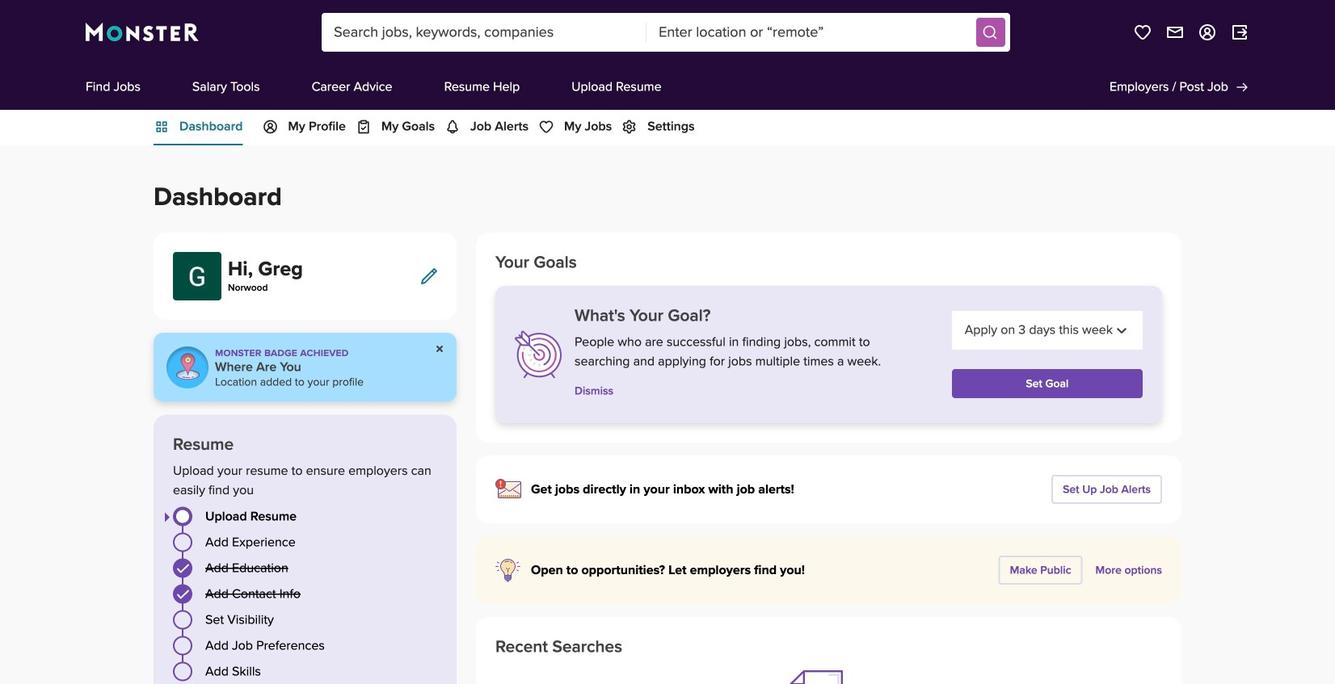 Task type: describe. For each thing, give the bounding box(es) containing it.
monster image
[[86, 23, 199, 42]]

profile photo image
[[173, 252, 222, 301]]

Search jobs, keywords, companies search field
[[322, 13, 647, 52]]

log out image
[[1231, 23, 1250, 42]]

search image
[[983, 24, 999, 40]]

close image
[[437, 346, 444, 353]]

profile image
[[1199, 23, 1218, 42]]

Enter location or "remote" search field
[[647, 13, 972, 52]]



Task type: locate. For each thing, give the bounding box(es) containing it.
progress bar
[[173, 507, 438, 682]]

edit profile image
[[421, 268, 438, 285]]

message center image
[[1166, 23, 1186, 42]]

menu bar
[[134, 110, 1202, 146]]

my jobs image
[[1134, 23, 1153, 42]]

None text field
[[965, 321, 969, 340]]



Task type: vqa. For each thing, say whether or not it's contained in the screenshot.
Filter icon
no



